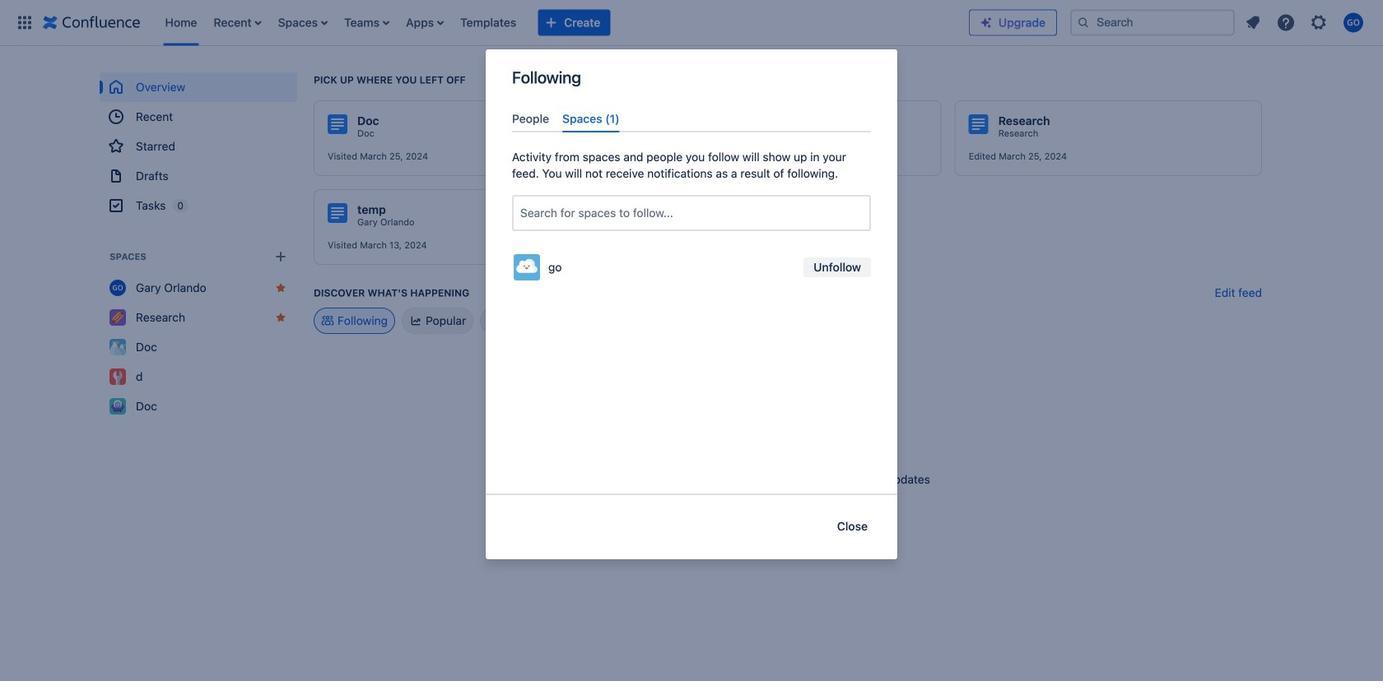 Task type: locate. For each thing, give the bounding box(es) containing it.
0 horizontal spatial list
[[157, 0, 969, 46]]

1 horizontal spatial list item
[[339, 0, 394, 46]]

unstar this space image
[[274, 282, 287, 295]]

None text field
[[520, 205, 523, 222]]

0 horizontal spatial list item
[[209, 0, 266, 46]]

None search field
[[1070, 9, 1235, 36]]

list
[[157, 0, 969, 46], [1238, 8, 1373, 37]]

confluence image
[[43, 13, 140, 33], [43, 13, 140, 33]]

dialog
[[486, 49, 897, 560]]

list item
[[209, 0, 266, 46], [339, 0, 394, 46]]

group
[[100, 72, 297, 221]]

Search field
[[1070, 9, 1235, 36]]

tab list
[[506, 105, 878, 133]]

banner
[[0, 0, 1383, 46]]



Task type: vqa. For each thing, say whether or not it's contained in the screenshot.
the top open icon
no



Task type: describe. For each thing, give the bounding box(es) containing it.
settings icon image
[[1309, 13, 1329, 33]]

search image
[[1077, 16, 1090, 29]]

global element
[[10, 0, 969, 46]]

create a space image
[[271, 247, 291, 267]]

1 horizontal spatial list
[[1238, 8, 1373, 37]]

unstar this space image
[[274, 311, 287, 324]]

2 list item from the left
[[339, 0, 394, 46]]

1 list item from the left
[[209, 0, 266, 46]]

premium image
[[980, 16, 993, 29]]



